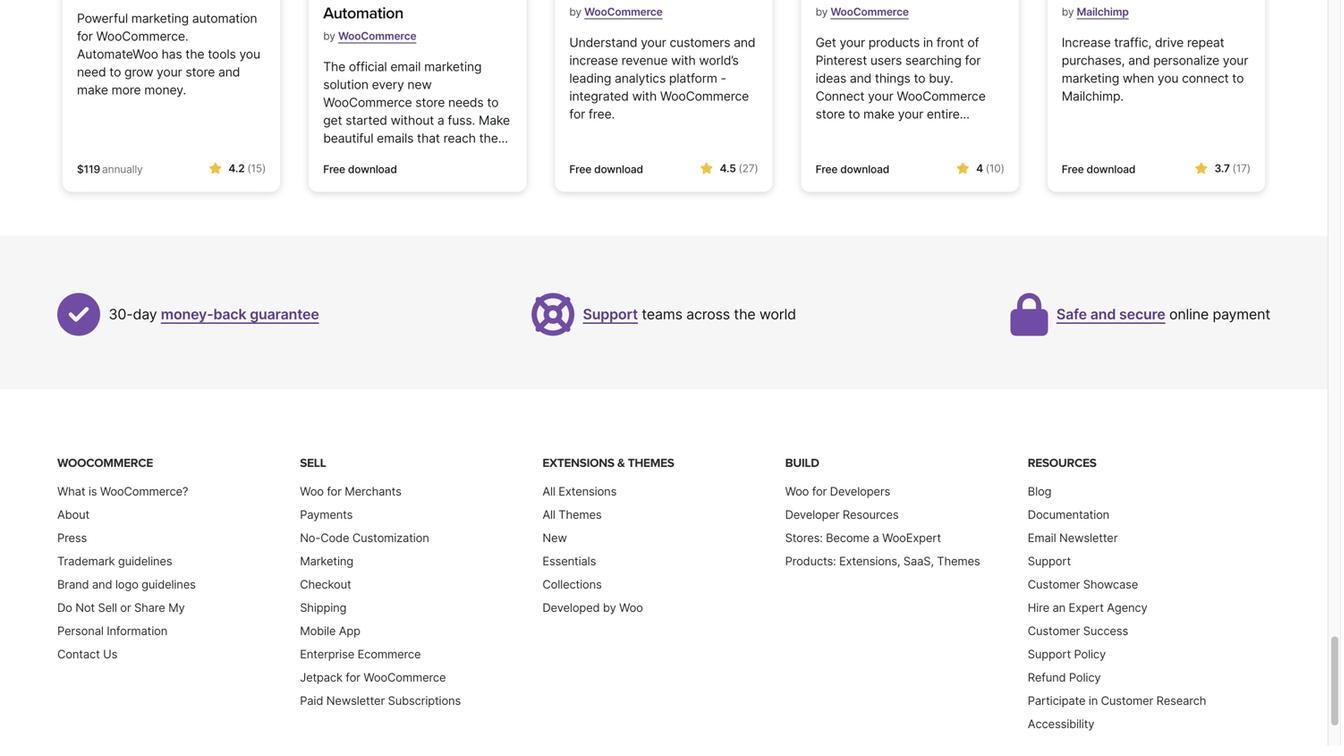 Task type: vqa. For each thing, say whether or not it's contained in the screenshot.
a WooExpert
yes



Task type: describe. For each thing, give the bounding box(es) containing it.
personal information
[[57, 624, 168, 638]]

0 horizontal spatial by woocommerce
[[323, 29, 417, 42]]

annually
[[102, 163, 143, 176]]

customer success
[[1028, 624, 1129, 638]]

by for get your products in front of pinterest users searching for ideas and things to buy. connect your woocommerce store to make your entire...
[[816, 5, 828, 18]]

what is woocommerce? link
[[57, 485, 188, 499]]

woocommerce up is
[[57, 456, 153, 471]]

and inside 'get your products in front of pinterest users searching for ideas and things to buy. connect your woocommerce store to make your entire...'
[[850, 71, 872, 86]]

teams
[[642, 306, 683, 323]]

1 vertical spatial guidelines
[[142, 578, 196, 592]]

blog
[[1028, 485, 1052, 499]]

logo
[[115, 578, 138, 592]]

all for all themes
[[543, 508, 556, 522]]

1 vertical spatial with
[[633, 88, 657, 104]]

jetpack for woocommerce link
[[300, 671, 446, 685]]

to inside the official email marketing solution every new woocommerce store needs to get started without a fuss. make beautiful emails that reach the...
[[487, 95, 499, 110]]

woo for build
[[786, 485, 809, 499]]

woocommerce inside 'get your products in front of pinterest users searching for ideas and things to buy. connect your woocommerce store to make your entire...'
[[897, 88, 986, 104]]

online
[[1170, 306, 1210, 323]]

reach
[[444, 131, 476, 146]]

across
[[687, 306, 730, 323]]

marketing inside powerful marketing automation for woocommerce. automatewoo has the tools you need to grow your store and make more money.
[[131, 11, 189, 26]]

traffic,
[[1115, 35, 1152, 50]]

beautiful
[[323, 131, 374, 146]]

your left entire...
[[898, 106, 924, 122]]

to inside increase traffic, drive repeat purchases, and personalize your marketing when you connect to mailchimp.
[[1233, 71, 1245, 86]]

to left buy. in the top of the page
[[914, 71, 926, 86]]

no-code customization
[[300, 531, 429, 545]]

that
[[417, 131, 440, 146]]

safe and secure link
[[1057, 306, 1166, 323]]

extensions & themes
[[543, 456, 675, 471]]

mailchimp
[[1077, 5, 1129, 18]]

contact us link
[[57, 648, 117, 662]]

a wooexpert
[[873, 531, 942, 545]]

$119
[[77, 163, 100, 176]]

documentation link
[[1028, 508, 1110, 522]]

understand
[[570, 35, 638, 50]]

marketing link
[[300, 555, 354, 568]]

free download for increase traffic, drive repeat purchases, and personalize your marketing when you connect to mailchimp.
[[1062, 163, 1136, 176]]

started
[[346, 113, 387, 128]]

and right safe
[[1091, 306, 1117, 323]]

1 vertical spatial in
[[1089, 694, 1099, 708]]

brand
[[57, 578, 89, 592]]

no-code customization link
[[300, 531, 429, 545]]

customer for customer success
[[1028, 624, 1081, 638]]

contact
[[57, 648, 100, 662]]

) for powerful marketing automation for woocommerce. automatewoo has the tools you need to grow your store and make more money.
[[262, 162, 266, 175]]

front
[[937, 35, 965, 50]]

make
[[479, 113, 510, 128]]

the
[[323, 59, 346, 74]]

by right developed
[[603, 601, 616, 615]]

1 free from the left
[[323, 163, 345, 176]]

refund policy link
[[1028, 671, 1102, 685]]

accessibility link
[[1028, 718, 1095, 731]]

contact us
[[57, 648, 117, 662]]

new
[[408, 77, 432, 92]]

analytics
[[615, 71, 666, 86]]

fuss.
[[448, 113, 476, 128]]

payment
[[1213, 306, 1271, 323]]

get
[[816, 35, 837, 50]]

more
[[112, 82, 141, 97]]

need
[[77, 64, 106, 79]]

grow
[[124, 64, 153, 79]]

buy.
[[929, 71, 954, 86]]

customer research
[[1102, 694, 1207, 708]]

email newsletter link
[[1028, 531, 1118, 545]]

hire
[[1028, 601, 1050, 615]]

every
[[372, 77, 404, 92]]

1 horizontal spatial support link
[[1028, 555, 1072, 568]]

and inside the understand your customers and increase revenue with world's leading analytics platform - integrated with woocommerce for free.
[[734, 35, 756, 50]]

store inside 'get your products in front of pinterest users searching for ideas and things to buy. connect your woocommerce store to make your entire...'
[[816, 106, 846, 122]]

to down connect
[[849, 106, 861, 122]]

the...
[[479, 131, 508, 146]]

brand and logo guidelines
[[57, 578, 196, 592]]

make inside 'get your products in front of pinterest users searching for ideas and things to buy. connect your woocommerce store to make your entire...'
[[864, 106, 895, 122]]

store inside the official email marketing solution every new woocommerce store needs to get started without a fuss. make beautiful emails that reach the...
[[416, 95, 445, 110]]

&
[[618, 456, 625, 471]]

checkout link
[[300, 578, 351, 592]]

payments
[[300, 508, 353, 522]]

refund policy
[[1028, 671, 1102, 685]]

0 horizontal spatial woocommerce link
[[338, 22, 417, 49]]

woocommerce down ecommerce
[[364, 671, 446, 685]]

connect
[[816, 88, 865, 104]]

trademark guidelines link
[[57, 555, 172, 568]]

1 vertical spatial the
[[734, 306, 756, 323]]

0 vertical spatial support link
[[583, 306, 638, 323]]

0 horizontal spatial themes
[[559, 508, 602, 522]]

15
[[251, 162, 262, 175]]

newsletter for email
[[1060, 531, 1118, 545]]

support for support teams across the world
[[583, 306, 638, 323]]

woocommerce.
[[96, 28, 188, 44]]

products: extensions, saas, themes link
[[786, 555, 981, 568]]

free for understand your customers and increase revenue with world's leading analytics platform - integrated with woocommerce for free.
[[570, 163, 592, 176]]

jetpack
[[300, 671, 343, 685]]

marketing inside the official email marketing solution every new woocommerce store needs to get started without a fuss. make beautiful emails that reach the...
[[424, 59, 482, 74]]

press
[[57, 531, 87, 545]]

what is woocommerce?
[[57, 485, 188, 499]]

woocommerce inside the official email marketing solution every new woocommerce store needs to get started without a fuss. make beautiful emails that reach the...
[[323, 95, 412, 110]]

newsletter for paid
[[326, 694, 385, 708]]

paid
[[300, 694, 323, 708]]

for inside 'get your products in front of pinterest users searching for ideas and things to buy. connect your woocommerce store to make your entire...'
[[966, 53, 981, 68]]

participate in customer research
[[1028, 694, 1207, 708]]

for down enterprise ecommerce link
[[346, 671, 361, 685]]

entire...
[[927, 106, 970, 122]]

all extensions link
[[543, 485, 617, 499]]

download for understand your customers and increase revenue with world's leading analytics platform - integrated with woocommerce for free.
[[595, 163, 644, 176]]

1 horizontal spatial themes
[[628, 456, 675, 471]]

all extensions
[[543, 485, 617, 499]]

by woocommerce for get
[[816, 5, 909, 18]]

press link
[[57, 531, 87, 545]]

without
[[391, 113, 434, 128]]

essentials link
[[543, 555, 596, 568]]

( for get your products in front of pinterest users searching for ideas and things to buy. connect your woocommerce store to make your entire...
[[986, 162, 990, 175]]

by up the at the left of the page
[[323, 29, 335, 42]]

support for support
[[1028, 555, 1072, 568]]

and inside increase traffic, drive repeat purchases, and personalize your marketing when you connect to mailchimp.
[[1129, 53, 1151, 68]]

email
[[1028, 531, 1057, 545]]

woocommerce link for understand
[[585, 0, 663, 25]]

do
[[57, 601, 72, 615]]

by for understand your customers and increase revenue with world's leading analytics platform - integrated with woocommerce for free.
[[570, 5, 582, 18]]

by for increase traffic, drive repeat purchases, and personalize your marketing when you connect to mailchimp.
[[1062, 5, 1075, 18]]

1 download from the left
[[348, 163, 397, 176]]

solution
[[323, 77, 369, 92]]

products
[[869, 35, 920, 50]]

1 horizontal spatial woo
[[620, 601, 643, 615]]

marketing inside increase traffic, drive repeat purchases, and personalize your marketing when you connect to mailchimp.
[[1062, 71, 1120, 86]]

safe
[[1057, 306, 1088, 323]]

3.7
[[1215, 162, 1231, 175]]

success
[[1084, 624, 1129, 638]]

brand and logo guidelines link
[[57, 578, 196, 592]]

stores: become a wooexpert
[[786, 531, 942, 545]]



Task type: locate. For each thing, give the bounding box(es) containing it.
0 vertical spatial in
[[924, 35, 934, 50]]

0 horizontal spatial the
[[186, 46, 205, 62]]

mobile app link
[[300, 624, 361, 638]]

4.2
[[229, 162, 245, 175]]

enterprise ecommerce link
[[300, 648, 421, 662]]

mobile
[[300, 624, 336, 638]]

shipping
[[300, 601, 347, 615]]

make inside powerful marketing automation for woocommerce. automatewoo has the tools you need to grow your store and make more money.
[[77, 82, 108, 97]]

( for understand your customers and increase revenue with world's leading analytics platform - integrated with woocommerce for free.
[[739, 162, 743, 175]]

has
[[162, 46, 182, 62]]

0 vertical spatial make
[[77, 82, 108, 97]]

what
[[57, 485, 85, 499]]

your up pinterest at the top of the page
[[840, 35, 866, 50]]

for inside the understand your customers and increase revenue with world's leading analytics platform - integrated with woocommerce for free.
[[570, 106, 586, 122]]

a
[[438, 113, 445, 128]]

woocommerce up understand
[[585, 5, 663, 18]]

1 all from the top
[[543, 485, 556, 499]]

free for get your products in front of pinterest users searching for ideas and things to buy. connect your woocommerce store to make your entire...
[[816, 163, 838, 176]]

0 vertical spatial the
[[186, 46, 205, 62]]

build
[[786, 456, 820, 471]]

for inside powerful marketing automation for woocommerce. automatewoo has the tools you need to grow your store and make more money.
[[77, 28, 93, 44]]

2 horizontal spatial store
[[816, 106, 846, 122]]

support policy link
[[1028, 648, 1107, 662]]

your up "revenue"
[[641, 35, 667, 50]]

developed by woo link
[[543, 601, 643, 615]]

woo for sell
[[300, 485, 324, 499]]

free download down beautiful
[[323, 163, 397, 176]]

) right 3.7
[[1248, 162, 1252, 175]]

and down tools
[[218, 64, 240, 79]]

your down has
[[157, 64, 182, 79]]

leading
[[570, 71, 612, 86]]

free down connect
[[816, 163, 838, 176]]

store down connect
[[816, 106, 846, 122]]

2 horizontal spatial woocommerce link
[[831, 0, 909, 25]]

0 vertical spatial newsletter
[[1060, 531, 1118, 545]]

woocommerce up products
[[831, 5, 909, 18]]

woocommerce down "platform"
[[661, 88, 749, 104]]

ecommerce
[[358, 648, 421, 662]]

essentials
[[543, 555, 596, 568]]

you
[[239, 46, 260, 62], [1158, 71, 1179, 86]]

to down "automatewoo"
[[109, 64, 121, 79]]

sell left or
[[98, 601, 117, 615]]

themes down "all extensions"
[[559, 508, 602, 522]]

with down analytics
[[633, 88, 657, 104]]

developer resources link
[[786, 508, 899, 522]]

woocommerce link up products
[[831, 0, 909, 25]]

0 horizontal spatial make
[[77, 82, 108, 97]]

1 horizontal spatial you
[[1158, 71, 1179, 86]]

1 customer from the top
[[1028, 578, 1081, 592]]

policy down support policy link at the right bottom of the page
[[1070, 671, 1102, 685]]

woo for developers link
[[786, 485, 891, 499]]

( for powerful marketing automation for woocommerce. automatewoo has the tools you need to grow your store and make more money.
[[247, 162, 251, 175]]

( right 3.7
[[1233, 162, 1237, 175]]

mailchimp.
[[1062, 88, 1124, 104]]

automation
[[192, 11, 257, 26]]

( for increase traffic, drive repeat purchases, and personalize your marketing when you connect to mailchimp.
[[1233, 162, 1237, 175]]

free download down free.
[[570, 163, 644, 176]]

0 vertical spatial sell
[[300, 456, 326, 471]]

1 vertical spatial sell
[[98, 601, 117, 615]]

2 free download from the left
[[570, 163, 644, 176]]

the
[[186, 46, 205, 62], [734, 306, 756, 323]]

woocommerce link for get
[[831, 0, 909, 25]]

all themes
[[543, 508, 602, 522]]

themes right &
[[628, 456, 675, 471]]

support
[[583, 306, 638, 323], [1028, 555, 1072, 568], [1028, 648, 1072, 662]]

2 horizontal spatial marketing
[[1062, 71, 1120, 86]]

and up world's
[[734, 35, 756, 50]]

in up "searching"
[[924, 35, 934, 50]]

0 horizontal spatial resources
[[843, 508, 899, 522]]

woocommerce up started
[[323, 95, 412, 110]]

woocommerce inside the understand your customers and increase revenue with world's leading analytics platform - integrated with woocommerce for free.
[[661, 88, 749, 104]]

woocommerce down buy. in the top of the page
[[897, 88, 986, 104]]

all for all extensions
[[543, 485, 556, 499]]

2 all from the top
[[543, 508, 556, 522]]

download for increase traffic, drive repeat purchases, and personalize your marketing when you connect to mailchimp.
[[1087, 163, 1136, 176]]

1 vertical spatial policy
[[1070, 671, 1102, 685]]

support down email at bottom
[[1028, 555, 1072, 568]]

you right tools
[[239, 46, 260, 62]]

1 vertical spatial themes
[[559, 508, 602, 522]]

1 horizontal spatial with
[[672, 53, 696, 68]]

by
[[570, 5, 582, 18], [816, 5, 828, 18], [1062, 5, 1075, 18], [323, 29, 335, 42], [603, 601, 616, 615]]

of
[[968, 35, 980, 50]]

support link down email at bottom
[[1028, 555, 1072, 568]]

by woocommerce up official on the top left
[[323, 29, 417, 42]]

all
[[543, 485, 556, 499], [543, 508, 556, 522]]

0 horizontal spatial marketing
[[131, 11, 189, 26]]

resources up blog link
[[1028, 456, 1097, 471]]

for
[[77, 28, 93, 44], [966, 53, 981, 68], [570, 106, 586, 122], [327, 485, 342, 499], [813, 485, 827, 499], [346, 671, 361, 685]]

paid newsletter subscriptions
[[300, 694, 461, 708]]

store down new
[[416, 95, 445, 110]]

marketing
[[131, 11, 189, 26], [424, 59, 482, 74], [1062, 71, 1120, 86]]

by woocommerce up products
[[816, 5, 909, 18]]

in right participate
[[1089, 694, 1099, 708]]

woo up developer
[[786, 485, 809, 499]]

1 horizontal spatial resources
[[1028, 456, 1097, 471]]

hire an expert agency
[[1028, 601, 1148, 615]]

increase
[[1062, 35, 1111, 50]]

your inside the understand your customers and increase revenue with world's leading analytics platform - integrated with woocommerce for free.
[[641, 35, 667, 50]]

showcase
[[1084, 578, 1139, 592]]

woo for developers
[[786, 485, 891, 499]]

woo up payments
[[300, 485, 324, 499]]

) right 4
[[1001, 162, 1005, 175]]

new
[[543, 531, 567, 545]]

3 ) from the left
[[1001, 162, 1005, 175]]

blog link
[[1028, 485, 1052, 499]]

2 horizontal spatial woo
[[786, 485, 809, 499]]

1 free download from the left
[[323, 163, 397, 176]]

download for get your products in front of pinterest users searching for ideas and things to buy. connect your woocommerce store to make your entire...
[[841, 163, 890, 176]]

4 ) from the left
[[1248, 162, 1252, 175]]

marketing up woocommerce.
[[131, 11, 189, 26]]

for up developer
[[813, 485, 827, 499]]

27
[[743, 162, 755, 175]]

for down of
[[966, 53, 981, 68]]

free download for understand your customers and increase revenue with world's leading analytics platform - integrated with woocommerce for free.
[[570, 163, 644, 176]]

increase
[[570, 53, 618, 68]]

stores:
[[786, 531, 823, 545]]

marketing up mailchimp.
[[1062, 71, 1120, 86]]

0 vertical spatial extensions
[[543, 456, 615, 471]]

download down the emails
[[348, 163, 397, 176]]

10
[[990, 162, 1001, 175]]

developed
[[543, 601, 600, 615]]

free download for get your products in front of pinterest users searching for ideas and things to buy. connect your woocommerce store to make your entire...
[[816, 163, 890, 176]]

) for increase traffic, drive repeat purchases, and personalize your marketing when you connect to mailchimp.
[[1248, 162, 1252, 175]]

-
[[721, 71, 727, 86]]

to inside powerful marketing automation for woocommerce. automatewoo has the tools you need to grow your store and make more money.
[[109, 64, 121, 79]]

themes
[[628, 456, 675, 471], [559, 508, 602, 522]]

to
[[109, 64, 121, 79], [914, 71, 926, 86], [1233, 71, 1245, 86], [487, 95, 499, 110], [849, 106, 861, 122]]

by woocommerce up understand
[[570, 5, 663, 18]]

you inside powerful marketing automation for woocommerce. automatewoo has the tools you need to grow your store and make more money.
[[239, 46, 260, 62]]

to up make
[[487, 95, 499, 110]]

1 vertical spatial all
[[543, 508, 556, 522]]

money.
[[144, 82, 186, 97]]

1 horizontal spatial store
[[416, 95, 445, 110]]

personalize
[[1154, 53, 1220, 68]]

0 horizontal spatial you
[[239, 46, 260, 62]]

the official email marketing solution every new woocommerce store needs to get started without a fuss. make beautiful emails that reach the...
[[323, 59, 510, 146]]

0 horizontal spatial woo
[[300, 485, 324, 499]]

(
[[247, 162, 251, 175], [739, 162, 743, 175], [986, 162, 990, 175], [1233, 162, 1237, 175]]

customer down an
[[1028, 624, 1081, 638]]

1 horizontal spatial woocommerce link
[[585, 0, 663, 25]]

sell up woo for merchants link
[[300, 456, 326, 471]]

for left free.
[[570, 106, 586, 122]]

email
[[391, 59, 421, 74]]

for up payments
[[327, 485, 342, 499]]

all up the new
[[543, 508, 556, 522]]

4
[[977, 162, 984, 175]]

my
[[168, 601, 185, 615]]

the right has
[[186, 46, 205, 62]]

3 free download from the left
[[816, 163, 890, 176]]

all up all themes
[[543, 485, 556, 499]]

do not sell or share my personal information link
[[57, 601, 185, 638]]

support up refund
[[1028, 648, 1072, 662]]

policy for refund policy
[[1070, 671, 1102, 685]]

0 horizontal spatial newsletter
[[326, 694, 385, 708]]

to right connect
[[1233, 71, 1245, 86]]

( right 4.5
[[739, 162, 743, 175]]

woo right developed
[[620, 601, 643, 615]]

you down personalize
[[1158, 71, 1179, 86]]

0 horizontal spatial support link
[[583, 306, 638, 323]]

enterprise ecommerce
[[300, 648, 421, 662]]

woocommerce up official on the top left
[[338, 29, 417, 42]]

3 free from the left
[[816, 163, 838, 176]]

the inside powerful marketing automation for woocommerce. automatewoo has the tools you need to grow your store and make more money.
[[186, 46, 205, 62]]

0 vertical spatial guidelines
[[118, 555, 172, 568]]

by left mailchimp
[[1062, 5, 1075, 18]]

1 vertical spatial support link
[[1028, 555, 1072, 568]]

agency
[[1108, 601, 1148, 615]]

2 horizontal spatial by woocommerce
[[816, 5, 909, 18]]

make down 'need'
[[77, 82, 108, 97]]

store down tools
[[186, 64, 215, 79]]

guidelines up logo
[[118, 555, 172, 568]]

2 customer from the top
[[1028, 624, 1081, 638]]

extensions up all extensions link
[[543, 456, 615, 471]]

and inside powerful marketing automation for woocommerce. automatewoo has the tools you need to grow your store and make more money.
[[218, 64, 240, 79]]

0 vertical spatial customer
[[1028, 578, 1081, 592]]

support teams across the world
[[583, 306, 797, 323]]

30-day money-back guarantee
[[109, 306, 319, 323]]

support link
[[583, 306, 638, 323], [1028, 555, 1072, 568]]

extensions up all themes
[[559, 485, 617, 499]]

free down free.
[[570, 163, 592, 176]]

1 horizontal spatial make
[[864, 106, 895, 122]]

1 vertical spatial make
[[864, 106, 895, 122]]

0 horizontal spatial sell
[[98, 601, 117, 615]]

) for get your products in front of pinterest users searching for ideas and things to buy. connect your woocommerce store to make your entire...
[[1001, 162, 1005, 175]]

free download down connect
[[816, 163, 890, 176]]

by mailchimp
[[1062, 5, 1129, 18]]

resources up stores: become a wooexpert link
[[843, 508, 899, 522]]

woocommerce link up understand
[[585, 0, 663, 25]]

policy for support policy
[[1075, 648, 1107, 662]]

you inside increase traffic, drive repeat purchases, and personalize your marketing when you connect to mailchimp.
[[1158, 71, 1179, 86]]

automatewoo
[[77, 46, 158, 62]]

1 ( from the left
[[247, 162, 251, 175]]

jetpack for woocommerce
[[300, 671, 446, 685]]

0 horizontal spatial with
[[633, 88, 657, 104]]

free down beautiful
[[323, 163, 345, 176]]

support for support policy
[[1028, 648, 1072, 662]]

1 horizontal spatial marketing
[[424, 59, 482, 74]]

support policy
[[1028, 648, 1107, 662]]

sell inside do not sell or share my personal information
[[98, 601, 117, 615]]

1 horizontal spatial by woocommerce
[[570, 5, 663, 18]]

0 vertical spatial resources
[[1028, 456, 1097, 471]]

revenue
[[622, 53, 668, 68]]

download down mailchimp.
[[1087, 163, 1136, 176]]

with up "platform"
[[672, 53, 696, 68]]

for down powerful
[[77, 28, 93, 44]]

) right 4.5
[[755, 162, 759, 175]]

( right 4
[[986, 162, 990, 175]]

newsletter down jetpack for woocommerce
[[326, 694, 385, 708]]

and left logo
[[92, 578, 112, 592]]

newsletter down documentation
[[1060, 531, 1118, 545]]

make down things
[[864, 106, 895, 122]]

free download
[[323, 163, 397, 176], [570, 163, 644, 176], [816, 163, 890, 176], [1062, 163, 1136, 176]]

and up when
[[1129, 53, 1151, 68]]

policy
[[1075, 648, 1107, 662], [1070, 671, 1102, 685]]

1 vertical spatial support
[[1028, 555, 1072, 568]]

your inside powerful marketing automation for woocommerce. automatewoo has the tools you need to grow your store and make more money.
[[157, 64, 182, 79]]

subscriptions
[[388, 694, 461, 708]]

1 vertical spatial you
[[1158, 71, 1179, 86]]

4.5
[[720, 162, 736, 175]]

in inside 'get your products in front of pinterest users searching for ideas and things to buy. connect your woocommerce store to make your entire...'
[[924, 35, 934, 50]]

3 download from the left
[[841, 163, 890, 176]]

platform
[[669, 71, 718, 86]]

0 horizontal spatial in
[[924, 35, 934, 50]]

your inside increase traffic, drive repeat purchases, and personalize your marketing when you connect to mailchimp.
[[1224, 53, 1249, 68]]

1 vertical spatial resources
[[843, 508, 899, 522]]

3 ( from the left
[[986, 162, 990, 175]]

payments link
[[300, 508, 353, 522]]

) for understand your customers and increase revenue with world's leading analytics platform - integrated with woocommerce for free.
[[755, 162, 759, 175]]

1 vertical spatial newsletter
[[326, 694, 385, 708]]

1 horizontal spatial newsletter
[[1060, 531, 1118, 545]]

( right 4.2
[[247, 162, 251, 175]]

by up get
[[816, 5, 828, 18]]

4.5 ( 27 )
[[720, 162, 759, 175]]

free
[[323, 163, 345, 176], [570, 163, 592, 176], [816, 163, 838, 176], [1062, 163, 1085, 176]]

safe and secure online payment
[[1057, 306, 1271, 323]]

money-back guarantee link
[[161, 306, 319, 323]]

free download down mailchimp.
[[1062, 163, 1136, 176]]

woocommerce link
[[585, 0, 663, 25], [831, 0, 909, 25], [338, 22, 417, 49]]

4 ( from the left
[[1233, 162, 1237, 175]]

support left teams
[[583, 306, 638, 323]]

your down repeat on the right of the page
[[1224, 53, 1249, 68]]

2 vertical spatial support
[[1028, 648, 1072, 662]]

your down things
[[868, 88, 894, 104]]

1 horizontal spatial in
[[1089, 694, 1099, 708]]

0 vertical spatial you
[[239, 46, 260, 62]]

2 free from the left
[[570, 163, 592, 176]]

free down mailchimp.
[[1062, 163, 1085, 176]]

2 ( from the left
[[739, 162, 743, 175]]

free for increase traffic, drive repeat purchases, and personalize your marketing when you connect to mailchimp.
[[1062, 163, 1085, 176]]

download
[[348, 163, 397, 176], [595, 163, 644, 176], [841, 163, 890, 176], [1087, 163, 1136, 176]]

guarantee
[[250, 306, 319, 323]]

4 free from the left
[[1062, 163, 1085, 176]]

4 download from the left
[[1087, 163, 1136, 176]]

policy down customer success link
[[1075, 648, 1107, 662]]

0 vertical spatial support
[[583, 306, 638, 323]]

1 vertical spatial extensions
[[559, 485, 617, 499]]

1 ) from the left
[[262, 162, 266, 175]]

4 free download from the left
[[1062, 163, 1136, 176]]

) right 4.2
[[262, 162, 266, 175]]

download down free.
[[595, 163, 644, 176]]

needs
[[448, 95, 484, 110]]

1 horizontal spatial the
[[734, 306, 756, 323]]

us
[[103, 648, 117, 662]]

and down pinterest at the top of the page
[[850, 71, 872, 86]]

0 vertical spatial all
[[543, 485, 556, 499]]

store inside powerful marketing automation for woocommerce. automatewoo has the tools you need to grow your store and make more money.
[[186, 64, 215, 79]]

by woocommerce for understand
[[570, 5, 663, 18]]

0 vertical spatial themes
[[628, 456, 675, 471]]

by up understand
[[570, 5, 582, 18]]

2 ) from the left
[[755, 162, 759, 175]]

support link left teams
[[583, 306, 638, 323]]

guidelines up my
[[142, 578, 196, 592]]

become
[[826, 531, 870, 545]]

0 vertical spatial policy
[[1075, 648, 1107, 662]]

the left world
[[734, 306, 756, 323]]

customer for customer showcase
[[1028, 578, 1081, 592]]

2 download from the left
[[595, 163, 644, 176]]

customization
[[353, 531, 429, 545]]

developer resources
[[786, 508, 899, 522]]

repeat
[[1188, 35, 1225, 50]]

0 vertical spatial with
[[672, 53, 696, 68]]

0 horizontal spatial store
[[186, 64, 215, 79]]

1 vertical spatial customer
[[1028, 624, 1081, 638]]

customer up an
[[1028, 578, 1081, 592]]

1 horizontal spatial sell
[[300, 456, 326, 471]]

marketing up new
[[424, 59, 482, 74]]



